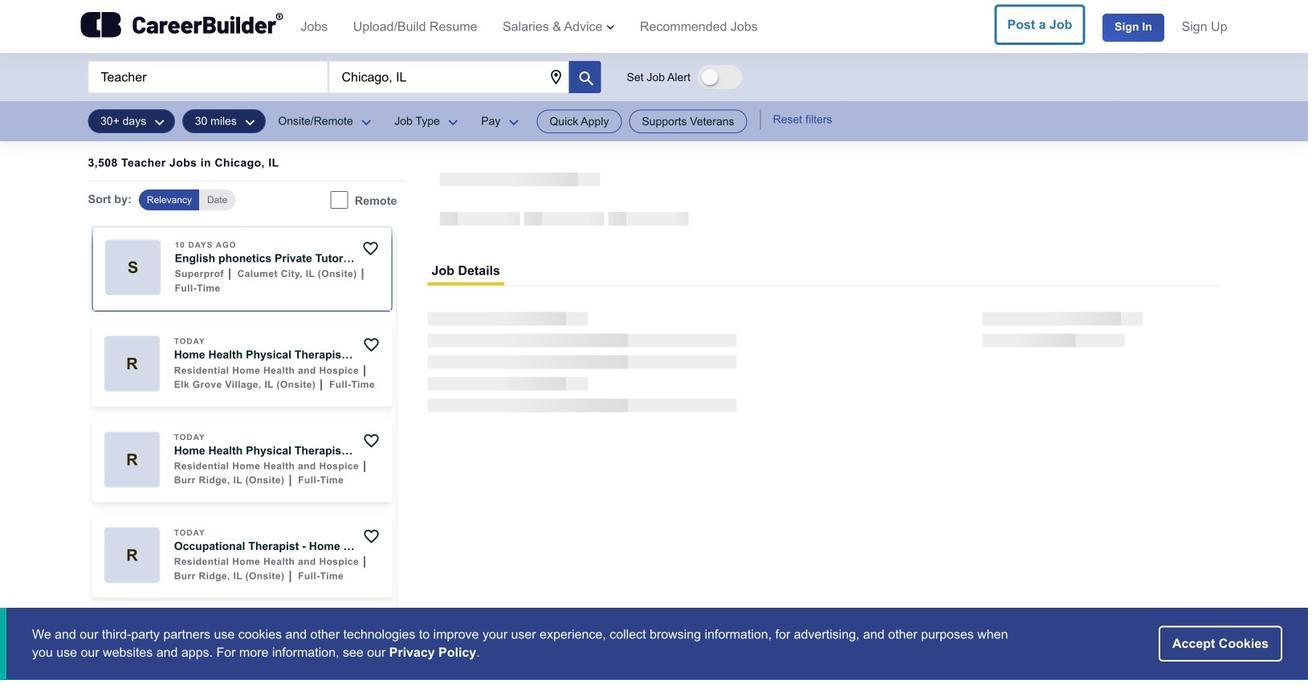 Task type: locate. For each thing, give the bounding box(es) containing it.
careerbuilder - we're building for you image
[[81, 12, 283, 37]]

Job search keywords text field
[[88, 61, 328, 93]]



Task type: describe. For each thing, give the bounding box(es) containing it.
Job search location text field
[[329, 61, 569, 93]]



Task type: vqa. For each thing, say whether or not it's contained in the screenshot.
tabs tab list
no



